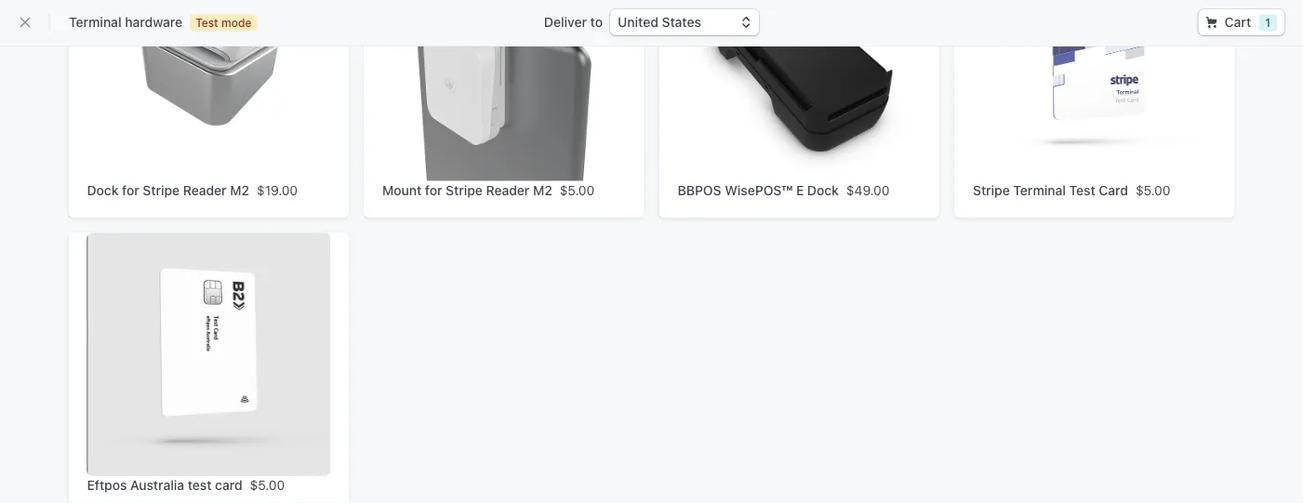 Task type: locate. For each thing, give the bounding box(es) containing it.
for
[[122, 182, 139, 198], [425, 182, 442, 198]]

wisepos™
[[725, 182, 793, 198]]

stripe for mount
[[446, 182, 483, 198]]

0 horizontal spatial reader
[[183, 182, 227, 198]]

card
[[1099, 182, 1128, 198]]

$5.00
[[560, 182, 595, 198], [1136, 182, 1171, 198], [250, 478, 285, 493]]

0 horizontal spatial for
[[122, 182, 139, 198]]

2 horizontal spatial stripe
[[973, 182, 1010, 198]]

mode
[[221, 16, 252, 29]]

bbpos wisepos™ e dock $49.00
[[678, 182, 890, 198]]

0 horizontal spatial terminal
[[69, 14, 121, 30]]

terminal
[[69, 14, 121, 30], [1013, 182, 1066, 198]]

test left mode
[[195, 16, 218, 29]]

deliver to
[[544, 14, 603, 30]]

bbpos
[[678, 182, 722, 198]]

stripe terminal test card $5.00
[[973, 182, 1171, 198]]

0 horizontal spatial test
[[195, 16, 218, 29]]

test
[[188, 478, 212, 493]]

0 horizontal spatial $5.00
[[250, 478, 285, 493]]

3 stripe from the left
[[973, 182, 1010, 198]]

cart
[[1225, 14, 1251, 30]]

2 dock from the left
[[807, 182, 839, 198]]

terminal left card
[[1013, 182, 1066, 198]]

1 horizontal spatial for
[[425, 182, 442, 198]]

1 reader from the left
[[183, 182, 227, 198]]

0 horizontal spatial m2
[[230, 182, 249, 198]]

2 reader from the left
[[486, 182, 530, 198]]

0 horizontal spatial stripe
[[143, 182, 180, 198]]

1 dock from the left
[[87, 182, 119, 198]]

test
[[195, 16, 218, 29], [1069, 182, 1096, 198]]

1 vertical spatial test
[[1069, 182, 1096, 198]]

dock
[[87, 182, 119, 198], [807, 182, 839, 198]]

dock for stripe reader m2 $19.00
[[87, 182, 298, 198]]

1 horizontal spatial stripe
[[446, 182, 483, 198]]

$5.00 for eftpos australia test card $5.00
[[250, 478, 285, 493]]

1 horizontal spatial m2
[[533, 182, 552, 198]]

1 horizontal spatial dock
[[807, 182, 839, 198]]

for for mount
[[425, 182, 442, 198]]

stripe
[[143, 182, 180, 198], [446, 182, 483, 198], [973, 182, 1010, 198]]

united
[[618, 14, 658, 30]]

test mode
[[195, 16, 252, 29]]

eftpos australia test card $5.00
[[87, 478, 285, 493]]

2 stripe from the left
[[446, 182, 483, 198]]

card
[[215, 478, 242, 493]]

2 for from the left
[[425, 182, 442, 198]]

m2
[[230, 182, 249, 198], [533, 182, 552, 198]]

united states
[[618, 14, 701, 30]]

e
[[796, 182, 804, 198]]

svg image
[[1206, 17, 1217, 28]]

1 stripe from the left
[[143, 182, 180, 198]]

$19.00
[[257, 182, 298, 198]]

reader for mount for stripe reader m2
[[486, 182, 530, 198]]

test left card
[[1069, 182, 1096, 198]]

states
[[662, 14, 701, 30]]

reader
[[183, 182, 227, 198], [486, 182, 530, 198]]

1 for from the left
[[122, 182, 139, 198]]

1 m2 from the left
[[230, 182, 249, 198]]

for for dock
[[122, 182, 139, 198]]

2 horizontal spatial $5.00
[[1136, 182, 1171, 198]]

1 horizontal spatial terminal
[[1013, 182, 1066, 198]]

0 horizontal spatial dock
[[87, 182, 119, 198]]

terminal left hardware
[[69, 14, 121, 30]]

2 m2 from the left
[[533, 182, 552, 198]]

0 vertical spatial terminal
[[69, 14, 121, 30]]

1 horizontal spatial reader
[[486, 182, 530, 198]]



Task type: vqa. For each thing, say whether or not it's contained in the screenshot.
mode
yes



Task type: describe. For each thing, give the bounding box(es) containing it.
reader for dock for stripe reader m2
[[183, 182, 227, 198]]

0 vertical spatial test
[[195, 16, 218, 29]]

united states button
[[610, 9, 759, 35]]

to
[[590, 14, 603, 30]]

1 horizontal spatial $5.00
[[560, 182, 595, 198]]

m2 for dock for stripe reader m2
[[230, 182, 249, 198]]

1
[[1264, 16, 1272, 29]]

1 vertical spatial terminal
[[1013, 182, 1066, 198]]

mount for stripe reader m2 $5.00
[[382, 182, 595, 198]]

hardware
[[125, 14, 182, 30]]

mount
[[382, 182, 422, 198]]

stripe for dock
[[143, 182, 180, 198]]

m2 for mount for stripe reader m2
[[533, 182, 552, 198]]

1 horizontal spatial test
[[1069, 182, 1096, 198]]

eftpos
[[87, 478, 127, 493]]

australia
[[130, 478, 184, 493]]

deliver
[[544, 14, 587, 30]]

$49.00
[[846, 182, 890, 198]]

$5.00 for stripe terminal test card $5.00
[[1136, 182, 1171, 198]]

terminal hardware
[[69, 14, 182, 30]]



